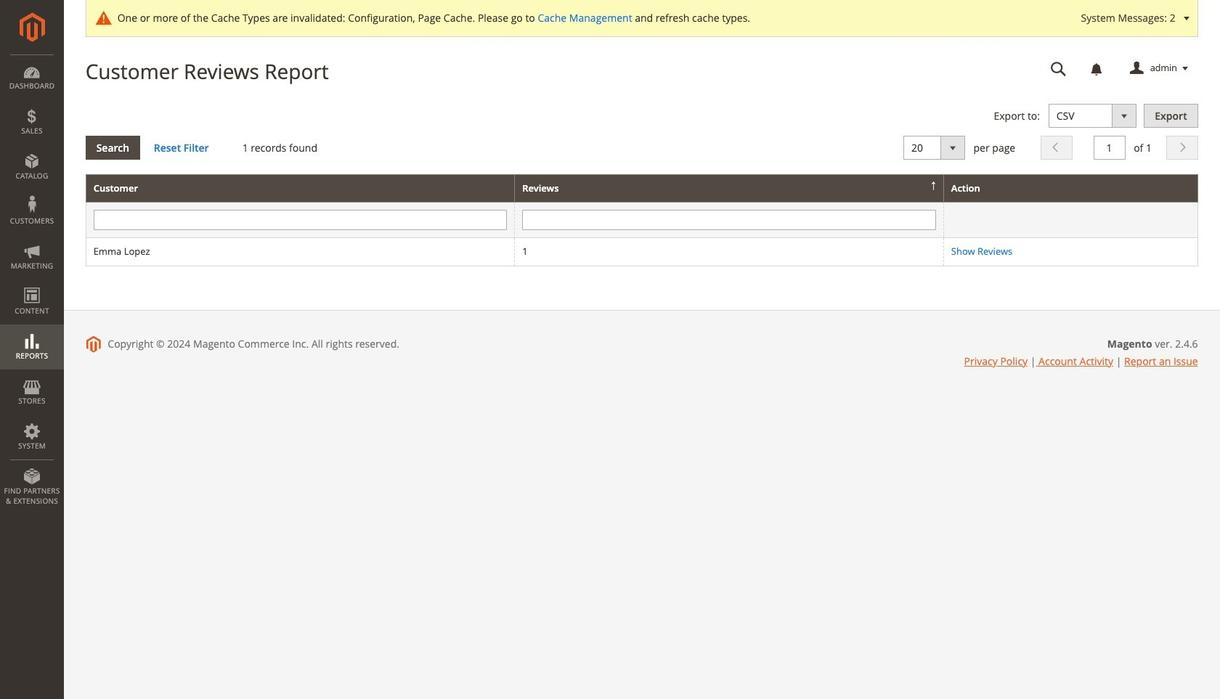 Task type: locate. For each thing, give the bounding box(es) containing it.
None text field
[[1041, 56, 1077, 81], [1093, 136, 1125, 160], [1041, 56, 1077, 81], [1093, 136, 1125, 160]]

None text field
[[93, 210, 507, 230], [522, 210, 936, 230], [93, 210, 507, 230], [522, 210, 936, 230]]

menu bar
[[0, 54, 64, 514]]

magento admin panel image
[[19, 12, 45, 42]]



